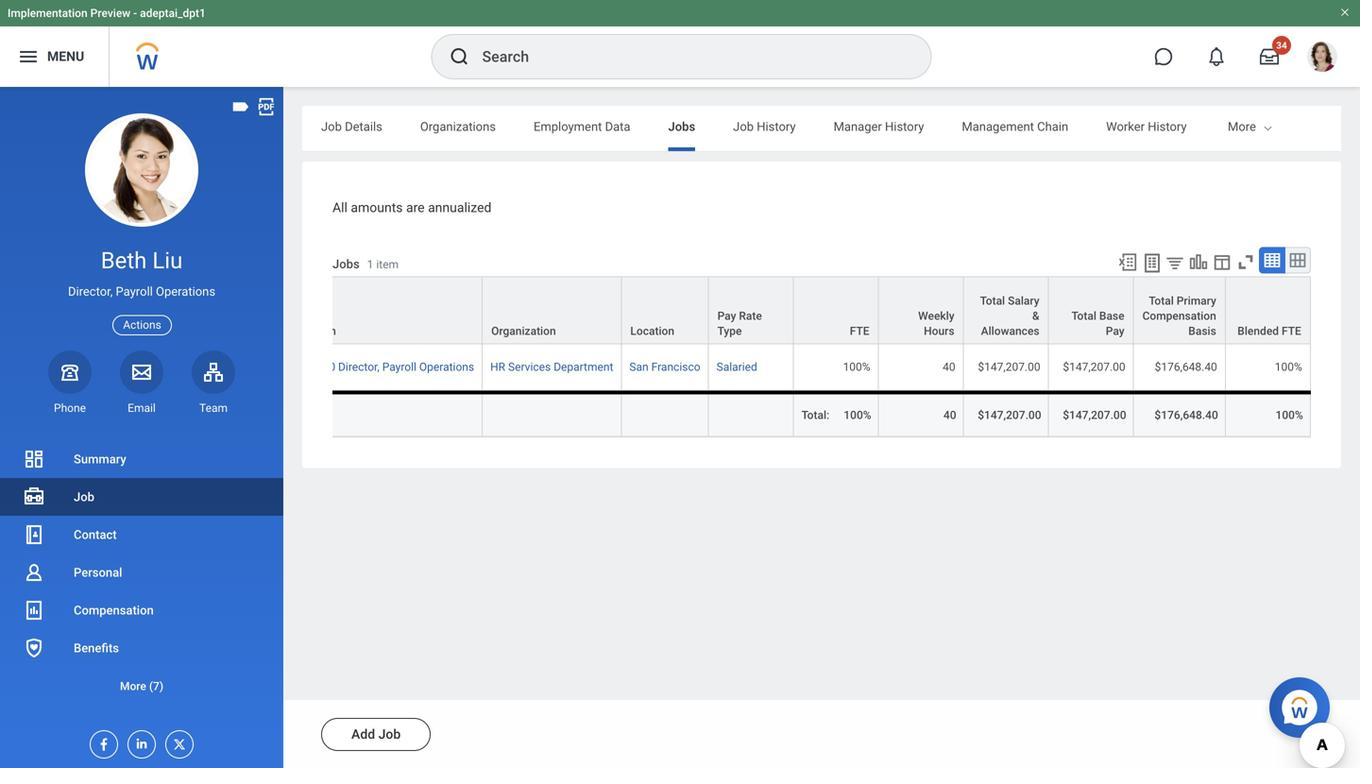 Task type: describe. For each thing, give the bounding box(es) containing it.
annualized
[[428, 200, 492, 215]]

&
[[1032, 310, 1040, 323]]

tag image
[[231, 96, 251, 117]]

email button
[[120, 350, 163, 416]]

total for total primary compensation basis
[[1149, 294, 1174, 308]]

department
[[554, 361, 613, 374]]

salaried
[[717, 361, 757, 374]]

1 horizontal spatial payroll
[[382, 361, 417, 374]]

compensation image
[[23, 599, 45, 622]]

all
[[333, 200, 348, 215]]

item
[[376, 258, 399, 271]]

history for worker history
[[1148, 120, 1187, 134]]

p-00010 director, payroll operations
[[293, 361, 474, 374]]

job for job details
[[321, 120, 342, 134]]

total base pay
[[1072, 310, 1125, 338]]

manager
[[834, 120, 882, 134]]

personal image
[[23, 561, 45, 584]]

row for employment data
[[201, 344, 1311, 391]]

pay inside total base pay
[[1106, 325, 1125, 338]]

additiona
[[1309, 120, 1360, 134]]

summary image
[[23, 448, 45, 470]]

Search Workday  search field
[[482, 36, 892, 77]]

view team image
[[202, 361, 225, 383]]

jobs 1 item
[[333, 257, 399, 271]]

total:
[[802, 409, 830, 422]]

phone image
[[57, 361, 83, 383]]

san
[[629, 361, 649, 374]]

payroll inside navigation pane region
[[116, 284, 153, 299]]

manager history
[[834, 120, 924, 134]]

all amounts are annualized
[[333, 200, 492, 215]]

1
[[367, 258, 374, 271]]

weekly hours
[[918, 310, 955, 338]]

summary link
[[0, 440, 283, 478]]

search image
[[448, 45, 471, 68]]

san francisco link
[[629, 361, 701, 374]]

personal link
[[0, 554, 283, 591]]

pay inside "pay rate type"
[[718, 310, 736, 323]]

management chain
[[962, 120, 1069, 134]]

2 cell from the left
[[483, 391, 622, 437]]

team beth liu element
[[192, 400, 235, 416]]

list containing summary
[[0, 440, 283, 705]]

table image
[[1263, 251, 1282, 270]]

jobs for jobs
[[668, 120, 695, 134]]

actions
[[123, 318, 161, 332]]

job history
[[733, 120, 796, 134]]

san francisco
[[629, 361, 701, 374]]

3 cell from the left
[[622, 391, 709, 437]]

inbox large image
[[1260, 47, 1279, 66]]

timeline
[[1225, 120, 1272, 134]]

job for job history
[[733, 120, 754, 134]]

benefits
[[74, 641, 119, 655]]

primary
[[1177, 294, 1217, 308]]

40 for row containing total:
[[944, 409, 957, 422]]

position
[[294, 325, 336, 338]]

amounts
[[351, 200, 403, 215]]

organizations
[[420, 120, 496, 134]]

phone
[[54, 401, 86, 415]]

add job button
[[321, 718, 431, 751]]

hr services department link
[[490, 361, 613, 374]]

fullscreen image
[[1236, 252, 1256, 273]]

worker
[[1106, 120, 1145, 134]]

benefits image
[[23, 637, 45, 659]]

00010
[[304, 361, 335, 374]]

weekly hours button
[[879, 277, 963, 344]]

click to view/edit grid preferences image
[[1212, 252, 1233, 273]]

job image
[[23, 486, 45, 508]]

more (7) button
[[0, 667, 283, 705]]

1 cell from the left
[[286, 391, 483, 437]]

blended
[[1238, 325, 1279, 338]]

40 for row containing p-00010 director, payroll operations
[[943, 361, 956, 374]]

hours
[[924, 325, 955, 338]]

implementation
[[8, 7, 88, 20]]

row containing total:
[[201, 391, 1311, 437]]

total salary & allowances
[[980, 294, 1040, 338]]

beth
[[101, 247, 147, 274]]

export to worksheets image
[[1141, 252, 1164, 275]]

summary
[[74, 452, 126, 466]]

liu
[[152, 247, 183, 274]]

facebook image
[[91, 731, 111, 752]]

total for total base pay
[[1072, 310, 1097, 323]]

employment data
[[534, 120, 631, 134]]

implementation preview -   adeptai_dpt1
[[8, 7, 206, 20]]

pay rate type
[[718, 310, 762, 338]]

more for more (7)
[[120, 680, 146, 693]]

$176,648.40 for row containing p-00010 director, payroll operations
[[1155, 361, 1217, 374]]

weekly
[[918, 310, 955, 323]]

details
[[345, 120, 382, 134]]

worker history
[[1106, 120, 1187, 134]]

more (7) button
[[0, 675, 283, 698]]

profile logan mcneil image
[[1307, 42, 1338, 76]]

navigation pane region
[[0, 87, 283, 768]]

x image
[[166, 731, 187, 752]]

$176,648.40 for row containing total:
[[1155, 409, 1218, 422]]

compensation inside popup button
[[1143, 310, 1217, 323]]

add job
[[351, 726, 401, 742]]

add
[[351, 726, 375, 742]]

location button
[[622, 277, 708, 344]]

blended fte
[[1238, 325, 1302, 338]]

personal
[[74, 565, 122, 580]]

justify image
[[17, 45, 40, 68]]



Task type: locate. For each thing, give the bounding box(es) containing it.
job inside list
[[74, 490, 94, 504]]

job right add
[[378, 726, 401, 742]]

1 $176,648.40 from the top
[[1155, 361, 1217, 374]]

0 horizontal spatial pay
[[718, 310, 736, 323]]

row down type
[[201, 344, 1311, 391]]

1 horizontal spatial operations
[[419, 361, 474, 374]]

tab list containing job details
[[302, 106, 1360, 151]]

2 fte from the left
[[1282, 325, 1302, 338]]

1 horizontal spatial fte
[[1282, 325, 1302, 338]]

operations left hr
[[419, 361, 474, 374]]

1 vertical spatial operations
[[419, 361, 474, 374]]

0 vertical spatial $176,648.40
[[1155, 361, 1217, 374]]

more down 34 button
[[1228, 120, 1256, 134]]

total
[[980, 294, 1005, 308], [1149, 294, 1174, 308], [1072, 310, 1097, 323]]

compensation
[[1143, 310, 1217, 323], [74, 603, 154, 617]]

row containing total salary & allowances
[[201, 276, 1311, 344]]

row
[[201, 276, 1311, 344], [201, 344, 1311, 391], [201, 391, 1311, 437]]

preview
[[90, 7, 131, 20]]

history for job history
[[757, 120, 796, 134]]

total left primary
[[1149, 294, 1174, 308]]

1 40 from the top
[[943, 361, 956, 374]]

menu banner
[[0, 0, 1360, 87]]

0 vertical spatial more
[[1228, 120, 1256, 134]]

are
[[406, 200, 425, 215]]

total base pay button
[[1049, 277, 1133, 344]]

job link
[[0, 478, 283, 516]]

payroll
[[116, 284, 153, 299], [382, 361, 417, 374]]

p-00010 director, payroll operations link
[[293, 361, 474, 374]]

0 horizontal spatial compensation
[[74, 603, 154, 617]]

location
[[630, 325, 675, 338]]

management
[[962, 120, 1034, 134]]

notifications large image
[[1207, 47, 1226, 66]]

operations
[[156, 284, 215, 299], [419, 361, 474, 374]]

40
[[943, 361, 956, 374], [944, 409, 957, 422]]

-
[[133, 7, 137, 20]]

row for beth liu
[[201, 276, 1311, 344]]

1 vertical spatial payroll
[[382, 361, 417, 374]]

payroll down position popup button
[[382, 361, 417, 374]]

mail image
[[130, 361, 153, 383]]

job down 'search workday' search box
[[733, 120, 754, 134]]

total primary compensation basis
[[1143, 294, 1217, 338]]

expand table image
[[1289, 251, 1307, 270]]

1 horizontal spatial jobs
[[668, 120, 695, 134]]

1 vertical spatial director,
[[338, 361, 380, 374]]

34
[[1276, 40, 1287, 51]]

job up contact
[[74, 490, 94, 504]]

more inside dropdown button
[[120, 680, 146, 693]]

operations down liu
[[156, 284, 215, 299]]

blended fte button
[[1226, 277, 1310, 344]]

history for manager history
[[885, 120, 924, 134]]

0 vertical spatial compensation
[[1143, 310, 1217, 323]]

actions button
[[113, 315, 172, 335]]

pay
[[718, 310, 736, 323], [1106, 325, 1125, 338]]

menu button
[[0, 26, 109, 87]]

view worker - expand/collapse chart image
[[1188, 252, 1209, 273]]

director, payroll operations
[[68, 284, 215, 299]]

chain
[[1037, 120, 1069, 134]]

rate
[[739, 310, 762, 323]]

0 horizontal spatial history
[[757, 120, 796, 134]]

1 horizontal spatial pay
[[1106, 325, 1125, 338]]

1 horizontal spatial history
[[885, 120, 924, 134]]

0 vertical spatial payroll
[[116, 284, 153, 299]]

1 horizontal spatial more
[[1228, 120, 1256, 134]]

pay rate type button
[[709, 277, 793, 344]]

history right manager
[[885, 120, 924, 134]]

total left salary
[[980, 294, 1005, 308]]

job left details
[[321, 120, 342, 134]]

2 40 from the top
[[944, 409, 957, 422]]

linkedin image
[[128, 731, 149, 751]]

1 vertical spatial pay
[[1106, 325, 1125, 338]]

more left (7)
[[120, 680, 146, 693]]

history
[[757, 120, 796, 134], [885, 120, 924, 134], [1148, 120, 1187, 134]]

1 vertical spatial jobs
[[333, 257, 360, 271]]

fte right blended
[[1282, 325, 1302, 338]]

0 vertical spatial operations
[[156, 284, 215, 299]]

4 cell from the left
[[709, 391, 794, 437]]

payroll down beth liu
[[116, 284, 153, 299]]

fte left the weekly hours popup button
[[850, 325, 870, 338]]

hr services department
[[490, 361, 613, 374]]

contact
[[74, 528, 117, 542]]

3 history from the left
[[1148, 120, 1187, 134]]

job details
[[321, 120, 382, 134]]

francisco
[[651, 361, 701, 374]]

1 fte from the left
[[850, 325, 870, 338]]

total salary & allowances button
[[964, 277, 1048, 344]]

email
[[128, 401, 156, 415]]

2 $176,648.40 from the top
[[1155, 409, 1218, 422]]

$176,648.40
[[1155, 361, 1217, 374], [1155, 409, 1218, 422]]

row containing p-00010 director, payroll operations
[[201, 344, 1311, 391]]

total inside total primary compensation basis
[[1149, 294, 1174, 308]]

compensation link
[[0, 591, 283, 629]]

1 vertical spatial compensation
[[74, 603, 154, 617]]

total for total salary & allowances
[[980, 294, 1005, 308]]

3 row from the top
[[201, 391, 1311, 437]]

jobs left 1
[[333, 257, 360, 271]]

total left base
[[1072, 310, 1097, 323]]

view printable version (pdf) image
[[256, 96, 277, 117]]

tab list
[[302, 106, 1360, 151]]

1 vertical spatial 40
[[944, 409, 957, 422]]

adeptai_dpt1
[[140, 7, 206, 20]]

menu
[[47, 49, 84, 64]]

100%
[[843, 361, 871, 374], [1275, 361, 1303, 374], [844, 409, 872, 422], [1276, 409, 1303, 422]]

benefits link
[[0, 629, 283, 667]]

select to filter grid data image
[[1165, 253, 1186, 273]]

director, right 00010
[[338, 361, 380, 374]]

p-
[[293, 361, 304, 374]]

1 vertical spatial more
[[120, 680, 146, 693]]

0 vertical spatial pay
[[718, 310, 736, 323]]

job for job
[[74, 490, 94, 504]]

director,
[[68, 284, 113, 299], [338, 361, 380, 374]]

data
[[605, 120, 631, 134]]

0 horizontal spatial jobs
[[333, 257, 360, 271]]

more
[[1228, 120, 1256, 134], [120, 680, 146, 693]]

contact link
[[0, 516, 283, 554]]

phone beth liu element
[[48, 400, 92, 416]]

jobs inside tab list
[[668, 120, 695, 134]]

salary
[[1008, 294, 1040, 308]]

position button
[[286, 277, 482, 344]]

cell
[[286, 391, 483, 437], [483, 391, 622, 437], [622, 391, 709, 437], [709, 391, 794, 437]]

email beth liu element
[[120, 400, 163, 416]]

export to excel image
[[1118, 252, 1138, 273]]

team link
[[192, 350, 235, 416]]

2 horizontal spatial history
[[1148, 120, 1187, 134]]

1 vertical spatial $176,648.40
[[1155, 409, 1218, 422]]

basis
[[1189, 325, 1217, 338]]

jobs right data
[[668, 120, 695, 134]]

total primary compensation basis button
[[1134, 277, 1225, 344]]

total inside total base pay
[[1072, 310, 1097, 323]]

2 row from the top
[[201, 344, 1311, 391]]

organization button
[[483, 277, 621, 344]]

team
[[199, 401, 228, 415]]

0 vertical spatial jobs
[[668, 120, 695, 134]]

cell down hr services department link
[[483, 391, 622, 437]]

cell down san francisco link on the top
[[622, 391, 709, 437]]

phone button
[[48, 350, 92, 416]]

cell down salaried
[[709, 391, 794, 437]]

organization
[[491, 325, 556, 338]]

toolbar
[[1109, 247, 1311, 276]]

1 horizontal spatial director,
[[338, 361, 380, 374]]

employment
[[534, 120, 602, 134]]

row down salaried
[[201, 391, 1311, 437]]

history left manager
[[757, 120, 796, 134]]

(7)
[[149, 680, 163, 693]]

job
[[321, 120, 342, 134], [733, 120, 754, 134], [74, 490, 94, 504], [378, 726, 401, 742]]

type
[[718, 325, 742, 338]]

row up salaried link
[[201, 276, 1311, 344]]

1 horizontal spatial compensation
[[1143, 310, 1217, 323]]

0 horizontal spatial total
[[980, 294, 1005, 308]]

salaried link
[[717, 361, 757, 374]]

2 history from the left
[[885, 120, 924, 134]]

0 horizontal spatial operations
[[156, 284, 215, 299]]

1 horizontal spatial total
[[1072, 310, 1097, 323]]

fte button
[[794, 277, 878, 344]]

$147,207.00
[[978, 361, 1041, 374], [1063, 361, 1126, 374], [978, 409, 1042, 422], [1063, 409, 1127, 422]]

0 horizontal spatial more
[[120, 680, 146, 693]]

0 vertical spatial director,
[[68, 284, 113, 299]]

compensation down primary
[[1143, 310, 1217, 323]]

1 row from the top
[[201, 276, 1311, 344]]

director, inside navigation pane region
[[68, 284, 113, 299]]

close environment banner image
[[1340, 7, 1351, 18]]

cell down p-00010 director, payroll operations link
[[286, 391, 483, 437]]

0 horizontal spatial fte
[[850, 325, 870, 338]]

beth liu
[[101, 247, 183, 274]]

0 horizontal spatial director,
[[68, 284, 113, 299]]

operations inside navigation pane region
[[156, 284, 215, 299]]

0 vertical spatial 40
[[943, 361, 956, 374]]

base
[[1099, 310, 1125, 323]]

job inside button
[[378, 726, 401, 742]]

more (7)
[[120, 680, 163, 693]]

2 horizontal spatial total
[[1149, 294, 1174, 308]]

0 horizontal spatial payroll
[[116, 284, 153, 299]]

total inside total salary & allowances
[[980, 294, 1005, 308]]

pay up type
[[718, 310, 736, 323]]

34 button
[[1249, 36, 1291, 77]]

1 history from the left
[[757, 120, 796, 134]]

more for more
[[1228, 120, 1256, 134]]

jobs for jobs 1 item
[[333, 257, 360, 271]]

compensation inside list
[[74, 603, 154, 617]]

list
[[0, 440, 283, 705]]

compensation down personal
[[74, 603, 154, 617]]

director, down beth
[[68, 284, 113, 299]]

hr
[[490, 361, 505, 374]]

allowances
[[981, 325, 1040, 338]]

contact image
[[23, 523, 45, 546]]

history right worker
[[1148, 120, 1187, 134]]

pay down base
[[1106, 325, 1125, 338]]



Task type: vqa. For each thing, say whether or not it's contained in the screenshot.
row containing P-00010 Director, Payroll Operations
yes



